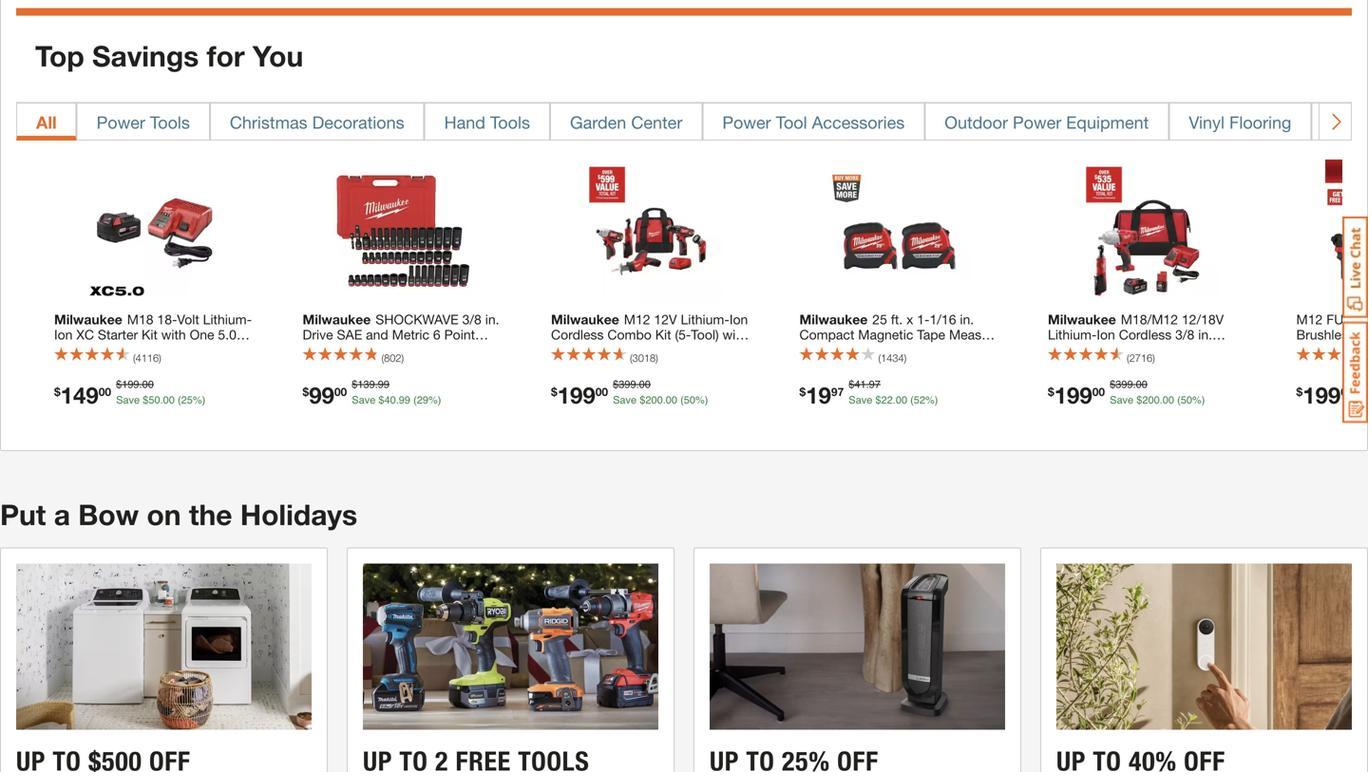 Task type: vqa. For each thing, say whether or not it's contained in the screenshot.
Img for WRAP UP HOLIDAY DECORATING Last-Minute Outdoor Decor
no



Task type: describe. For each thing, give the bounding box(es) containing it.
m12 12v lithium-ion cordless combo kit (5-tool) with two 1.5 ah batteries, charger and tool bag
[[551, 312, 748, 373]]

center
[[631, 112, 682, 133]]

19
[[806, 381, 831, 409]]

combo
[[607, 327, 652, 342]]

200 for 3018
[[645, 394, 663, 406]]

( inside $ 149 00 $ 199 . 00 save $ 50 . 00 ( 25 %)
[[178, 394, 181, 406]]

xc
[[76, 327, 94, 342]]

image for up to $500 off image
[[16, 564, 312, 730]]

tools for hand tools
[[490, 112, 530, 133]]

and inside the shockwave 3/8 in. drive sae and metric 6 point impact socket set (43-piece)
[[366, 327, 388, 342]]

( 802 )
[[381, 352, 404, 364]]

(43-
[[416, 342, 440, 358]]

50 for ( 2716 )
[[1181, 394, 1192, 406]]

outdoor
[[945, 112, 1008, 133]]

a
[[54, 498, 70, 532]]

m18/m12 12/18v lithium-ion cordless 3/8 in. ratchet and 1/2 in. impact wrench with friction ring combo kit image
[[1077, 160, 1220, 303]]

christmas
[[230, 112, 307, 133]]

holidays
[[240, 498, 357, 532]]

) for batteries,
[[656, 352, 658, 364]]

m18 18-volt lithium- ion xc starter kit with one 5.0ah battery and charger
[[54, 312, 252, 358]]

bag
[[605, 357, 629, 373]]

( 4116 )
[[133, 352, 161, 364]]

$ 99 00 $ 139 . 99 save $ 40 . 99 ( 29 %)
[[303, 379, 441, 409]]

next arrow image
[[1328, 112, 1343, 131]]

garden center
[[570, 112, 682, 133]]

save for (43-
[[352, 394, 376, 406]]

$ 199 00 $ 399 . 00 save $ 200 . 00 ( 50 %) for ( 2716 )
[[1048, 379, 1205, 409]]

shockwave
[[376, 312, 459, 327]]

( inside $ 19 97 $ 41 . 97 save $ 22 . 00 ( 52 %)
[[910, 394, 914, 406]]

vinyl
[[1189, 112, 1225, 133]]

00 inside $ 99 00 $ 139 . 99 save $ 40 . 99 ( 29 %)
[[334, 385, 347, 398]]

milwaukee for 99
[[303, 312, 371, 327]]

m12 fuel 12-volt lithium-ion brushless cordless hammer drill and impact driver combo kit w/2 batteries and bag (2-tool) image
[[1325, 160, 1368, 303]]

decorations
[[312, 112, 404, 133]]

on
[[147, 498, 181, 532]]

all button
[[16, 103, 77, 141]]

garden
[[570, 112, 626, 133]]

vinyl flooring button
[[1169, 103, 1311, 141]]

5.0ah
[[218, 327, 252, 342]]

compact
[[800, 327, 854, 342]]

measure
[[949, 327, 1000, 342]]

hand tools
[[444, 112, 530, 133]]

savings
[[92, 39, 199, 73]]

with inside m18 18-volt lithium- ion xc starter kit with one 5.0ah battery and charger
[[161, 327, 186, 342]]

image for up to 2 free tools image
[[363, 564, 658, 730]]

tool s
[[1331, 112, 1368, 133]]

$ 199 00
[[1296, 381, 1354, 409]]

charger inside m12 12v lithium-ion cordless combo kit (5-tool) with two 1.5 ah batteries, charger and tool bag
[[681, 342, 728, 358]]

one
[[190, 327, 214, 342]]

) for reach
[[904, 352, 907, 364]]

00 inside $ 19 97 $ 41 . 97 save $ 22 . 00 ( 52 %)
[[896, 394, 907, 406]]

15
[[828, 342, 843, 358]]

399 for ( 3018 )
[[619, 379, 636, 390]]

1.5
[[579, 342, 597, 358]]

kit inside m12 12v lithium-ion cordless combo kit (5-tool) with two 1.5 ah batteries, charger and tool bag
[[655, 327, 671, 342]]

m12
[[624, 312, 650, 327]]

x
[[906, 312, 913, 327]]

(5-
[[675, 327, 691, 342]]

power tool accessories button
[[702, 103, 925, 141]]

live chat image
[[1342, 217, 1368, 318]]

tool inside m12 12v lithium-ion cordless combo kit (5-tool) with two 1.5 ah batteries, charger and tool bag
[[577, 357, 602, 373]]

garden center button
[[550, 103, 702, 141]]

in. inside 25 ft. x 1-1/16 in. compact magnetic tape measure with 15 ft. reach (2-pack)
[[960, 312, 974, 327]]

christmas decorations
[[230, 112, 404, 133]]

ion inside m18 18-volt lithium- ion xc starter kit with one 5.0ah battery and charger
[[54, 327, 73, 342]]

for
[[207, 39, 245, 73]]

lithium- inside m12 12v lithium-ion cordless combo kit (5-tool) with two 1.5 ah batteries, charger and tool bag
[[681, 312, 729, 327]]

tape
[[917, 327, 945, 342]]

149
[[61, 381, 99, 409]]

power for power tool accessories
[[722, 112, 771, 133]]

save for and
[[116, 394, 140, 406]]

25 inside $ 149 00 $ 199 . 00 save $ 50 . 00 ( 25 %)
[[181, 394, 193, 406]]

feedback link image
[[1342, 321, 1368, 424]]

point
[[444, 327, 475, 342]]

22
[[881, 394, 893, 406]]

tool s button
[[1311, 103, 1368, 141]]

) for piece)
[[401, 352, 404, 364]]

( 3018 )
[[630, 352, 658, 364]]

199 inside $ 149 00 $ 199 . 00 save $ 50 . 00 ( 25 %)
[[122, 379, 139, 390]]

m18 18-volt lithium-ion xc starter kit with one 5.0ah battery and charger image
[[83, 160, 226, 303]]

tool)
[[691, 327, 719, 342]]

and inside m12 12v lithium-ion cordless combo kit (5-tool) with two 1.5 ah batteries, charger and tool bag
[[551, 357, 573, 373]]

all
[[36, 112, 57, 133]]

( inside $ 99 00 $ 139 . 99 save $ 40 . 99 ( 29 %)
[[413, 394, 417, 406]]

with inside 25 ft. x 1-1/16 in. compact magnetic tape measure with 15 ft. reach (2-pack)
[[800, 342, 824, 358]]

18-
[[157, 312, 177, 327]]

put
[[0, 498, 46, 532]]

0 horizontal spatial 99
[[309, 381, 334, 409]]

socket
[[347, 342, 389, 358]]

milwaukee for 149
[[54, 312, 122, 327]]

50 inside $ 149 00 $ 199 . 00 save $ 50 . 00 ( 25 %)
[[149, 394, 160, 406]]

power tools
[[97, 112, 190, 133]]

shockwave 3/8 in. drive sae and metric 6 point impact socket set (43-piece)
[[303, 312, 499, 358]]

piece)
[[440, 342, 476, 358]]

power tools button
[[77, 103, 210, 141]]

m18
[[127, 312, 153, 327]]

1-
[[917, 312, 930, 327]]

12v
[[654, 312, 677, 327]]

magnetic
[[858, 327, 913, 342]]

save for ah
[[613, 394, 637, 406]]

the
[[189, 498, 232, 532]]

3/8
[[462, 312, 482, 327]]

ion inside m12 12v lithium-ion cordless combo kit (5-tool) with two 1.5 ah batteries, charger and tool bag
[[729, 312, 748, 327]]

4116
[[136, 352, 159, 364]]

outdoor power equipment button
[[925, 103, 1169, 141]]

power for power tools
[[97, 112, 145, 133]]

image for up to 40% off image
[[1057, 564, 1352, 730]]

hand tools button
[[424, 103, 550, 141]]

%) for batteries,
[[695, 394, 708, 406]]



Task type: locate. For each thing, give the bounding box(es) containing it.
save inside $ 19 97 $ 41 . 97 save $ 22 . 00 ( 52 %)
[[849, 394, 872, 406]]

25 ft. x 1-1/16 in. compact magnetic tape measure with 15 ft. reach (2-pack) image
[[829, 160, 971, 303]]

1 charger from the left
[[127, 342, 174, 358]]

in. right the 1/16
[[960, 312, 974, 327]]

3 50 from the left
[[1181, 394, 1192, 406]]

0 horizontal spatial $ 199 00 $ 399 . 00 save $ 200 . 00 ( 50 %)
[[551, 379, 708, 409]]

3 power from the left
[[1013, 112, 1062, 133]]

kit up ( 4116 )
[[142, 327, 158, 342]]

%) down one
[[193, 394, 206, 406]]

drive
[[303, 327, 333, 342]]

ft. right 15
[[846, 342, 858, 358]]

1/16
[[930, 312, 956, 327]]

399 down ( 2716 )
[[1116, 379, 1133, 390]]

top savings for you
[[35, 39, 303, 73]]

$ 199 00 $ 399 . 00 save $ 200 . 00 ( 50 %) down the bag
[[551, 379, 708, 409]]

1 horizontal spatial with
[[723, 327, 747, 342]]

outdoor power equipment
[[945, 112, 1149, 133]]

1 %) from the left
[[193, 394, 206, 406]]

0 horizontal spatial power
[[97, 112, 145, 133]]

50 for ( 3018 )
[[684, 394, 695, 406]]

2 200 from the left
[[1142, 394, 1160, 406]]

sae
[[337, 327, 362, 342]]

200 down ( 2716 )
[[1142, 394, 1160, 406]]

kit inside m18 18-volt lithium- ion xc starter kit with one 5.0ah battery and charger
[[142, 327, 158, 342]]

1 vertical spatial ft.
[[846, 342, 858, 358]]

1 horizontal spatial 200
[[1142, 394, 1160, 406]]

ah
[[601, 342, 617, 358]]

0 horizontal spatial 50
[[149, 394, 160, 406]]

vinyl flooring
[[1189, 112, 1291, 133]]

accessories
[[812, 112, 905, 133]]

2 in. from the left
[[960, 312, 974, 327]]

ion
[[729, 312, 748, 327], [54, 327, 73, 342]]

3 ) from the left
[[656, 352, 658, 364]]

3 milwaukee from the left
[[551, 312, 619, 327]]

shockwave 3/8 in. drive sae and metric 6 point impact socket set (43-piece) image
[[332, 160, 475, 303]]

set
[[393, 342, 413, 358]]

0 horizontal spatial ion
[[54, 327, 73, 342]]

starter
[[98, 327, 138, 342]]

1 horizontal spatial tools
[[490, 112, 530, 133]]

1434
[[881, 352, 904, 364]]

power tool accessories
[[722, 112, 905, 133]]

3018
[[632, 352, 656, 364]]

52
[[914, 394, 925, 406]]

charger
[[127, 342, 174, 358], [681, 342, 728, 358]]

two
[[551, 342, 575, 358]]

1 tools from the left
[[150, 112, 190, 133]]

%) inside $ 149 00 $ 199 . 00 save $ 50 . 00 ( 25 %)
[[193, 394, 206, 406]]

1 horizontal spatial 99
[[378, 379, 390, 390]]

in. inside the shockwave 3/8 in. drive sae and metric 6 point impact socket set (43-piece)
[[485, 312, 499, 327]]

and right xc
[[101, 342, 123, 358]]

1 200 from the left
[[645, 394, 663, 406]]

4 milwaukee from the left
[[800, 312, 868, 327]]

3 save from the left
[[613, 394, 637, 406]]

lithium- inside m18 18-volt lithium- ion xc starter kit with one 5.0ah battery and charger
[[203, 312, 252, 327]]

2 horizontal spatial tool
[[1331, 112, 1363, 133]]

tool left accessories
[[776, 112, 807, 133]]

2 horizontal spatial 50
[[1181, 394, 1192, 406]]

0 vertical spatial 25
[[872, 312, 887, 327]]

0 horizontal spatial kit
[[142, 327, 158, 342]]

00 inside $ 199 00
[[1341, 385, 1354, 398]]

1 horizontal spatial in.
[[960, 312, 974, 327]]

2 %) from the left
[[429, 394, 441, 406]]

5 %) from the left
[[1192, 394, 1205, 406]]

1 horizontal spatial kit
[[655, 327, 671, 342]]

25 ft. x 1-1/16 in. compact magnetic tape measure with 15 ft. reach (2-pack)
[[800, 312, 1000, 358]]

99 right 40
[[399, 394, 410, 406]]

0 horizontal spatial 200
[[645, 394, 663, 406]]

save down ( 2716 )
[[1110, 394, 1134, 406]]

2 tools from the left
[[490, 112, 530, 133]]

25 left x
[[872, 312, 887, 327]]

tool inside power tool accessories button
[[776, 112, 807, 133]]

and inside m18 18-volt lithium- ion xc starter kit with one 5.0ah battery and charger
[[101, 342, 123, 358]]

( 2716 )
[[1127, 352, 1155, 364]]

2 lithium- from the left
[[681, 312, 729, 327]]

milwaukee link
[[1048, 312, 1249, 388]]

2 horizontal spatial 99
[[399, 394, 410, 406]]

charger inside m18 18-volt lithium- ion xc starter kit with one 5.0ah battery and charger
[[127, 342, 174, 358]]

0 horizontal spatial with
[[161, 327, 186, 342]]

m12 12v lithium-ion cordless combo kit (5-tool) with two 1.5 ah batteries, charger and tool bag image
[[580, 160, 723, 303]]

0 horizontal spatial 97
[[831, 385, 844, 398]]

2716
[[1129, 352, 1153, 364]]

with left 15
[[800, 342, 824, 358]]

99
[[378, 379, 390, 390], [309, 381, 334, 409], [399, 394, 410, 406]]

4 ) from the left
[[904, 352, 907, 364]]

139
[[358, 379, 375, 390]]

200
[[645, 394, 663, 406], [1142, 394, 1160, 406]]

save inside $ 99 00 $ 139 . 99 save $ 40 . 99 ( 29 %)
[[352, 394, 376, 406]]

equipment
[[1066, 112, 1149, 133]]

%) inside $ 19 97 $ 41 . 97 save $ 22 . 00 ( 52 %)
[[925, 394, 938, 406]]

(2-
[[903, 342, 920, 358]]

lithium- right volt
[[203, 312, 252, 327]]

$
[[116, 379, 122, 390], [352, 379, 358, 390], [613, 379, 619, 390], [849, 379, 854, 390], [1110, 379, 1116, 390], [54, 385, 61, 398], [303, 385, 309, 398], [551, 385, 557, 398], [800, 385, 806, 398], [1048, 385, 1054, 398], [1296, 385, 1303, 398], [143, 394, 149, 406], [378, 394, 384, 406], [640, 394, 645, 406], [875, 394, 881, 406], [1137, 394, 1142, 406]]

200 for 2716
[[1142, 394, 1160, 406]]

and right the sae
[[366, 327, 388, 342]]

1 horizontal spatial power
[[722, 112, 771, 133]]

2 horizontal spatial and
[[551, 357, 573, 373]]

1 horizontal spatial 399
[[1116, 379, 1133, 390]]

802
[[384, 352, 401, 364]]

tool left s
[[1331, 112, 1363, 133]]

50 down milwaukee link
[[1181, 394, 1192, 406]]

1 $ 199 00 $ 399 . 00 save $ 200 . 00 ( 50 %) from the left
[[551, 379, 708, 409]]

ion right the tool)
[[729, 312, 748, 327]]

save inside $ 149 00 $ 199 . 00 save $ 50 . 00 ( 25 %)
[[116, 394, 140, 406]]

tool left the bag
[[577, 357, 602, 373]]

tools for power tools
[[150, 112, 190, 133]]

impact
[[303, 342, 344, 358]]

kit left (5-
[[655, 327, 671, 342]]

1 horizontal spatial ion
[[729, 312, 748, 327]]

1 horizontal spatial tool
[[776, 112, 807, 133]]

1 horizontal spatial charger
[[681, 342, 728, 358]]

0 horizontal spatial ft.
[[846, 342, 858, 358]]

1 ) from the left
[[159, 352, 161, 364]]

2 ) from the left
[[401, 352, 404, 364]]

50
[[149, 394, 160, 406], [684, 394, 695, 406], [1181, 394, 1192, 406]]

2 power from the left
[[722, 112, 771, 133]]

save for ft.
[[849, 394, 872, 406]]

metric
[[392, 327, 429, 342]]

you
[[253, 39, 303, 73]]

%) for charger
[[193, 394, 206, 406]]

save down 41
[[849, 394, 872, 406]]

%) right 40
[[429, 394, 441, 406]]

lithium- right '12v'
[[681, 312, 729, 327]]

%) right 22
[[925, 394, 938, 406]]

97 right 41
[[869, 379, 881, 390]]

ion left xc
[[54, 327, 73, 342]]

1 vertical spatial 25
[[181, 394, 193, 406]]

save down 139 on the left of page
[[352, 394, 376, 406]]

milwaukee for 199
[[551, 312, 619, 327]]

( 1434 )
[[878, 352, 907, 364]]

$ 19 97 $ 41 . 97 save $ 22 . 00 ( 52 %)
[[800, 379, 938, 409]]

25 down one
[[181, 394, 193, 406]]

%)
[[193, 394, 206, 406], [429, 394, 441, 406], [695, 394, 708, 406], [925, 394, 938, 406], [1192, 394, 1205, 406]]

2 charger from the left
[[681, 342, 728, 358]]

0 horizontal spatial in.
[[485, 312, 499, 327]]

flooring
[[1229, 112, 1291, 133]]

$ 199 00 $ 399 . 00 save $ 200 . 00 ( 50 %) down ( 2716 )
[[1048, 379, 1205, 409]]

%) down the tool)
[[695, 394, 708, 406]]

with inside m12 12v lithium-ion cordless combo kit (5-tool) with two 1.5 ah batteries, charger and tool bag
[[723, 327, 747, 342]]

and left 1.5
[[551, 357, 573, 373]]

50 down (5-
[[684, 394, 695, 406]]

with right the tool)
[[723, 327, 747, 342]]

1 horizontal spatial $ 199 00 $ 399 . 00 save $ 200 . 00 ( 50 %)
[[1048, 379, 1205, 409]]

29
[[417, 394, 429, 406]]

200 down 3018
[[645, 394, 663, 406]]

1 horizontal spatial 25
[[872, 312, 887, 327]]

tools right hand
[[490, 112, 530, 133]]

1 in. from the left
[[485, 312, 499, 327]]

hand
[[444, 112, 485, 133]]

5 save from the left
[[1110, 394, 1134, 406]]

tools down top savings for you
[[150, 112, 190, 133]]

tools
[[150, 112, 190, 133], [490, 112, 530, 133]]

41
[[854, 379, 866, 390]]

1 kit from the left
[[142, 327, 158, 342]]

batteries,
[[621, 342, 677, 358]]

1 horizontal spatial ft.
[[891, 312, 903, 327]]

kit
[[142, 327, 158, 342], [655, 327, 671, 342]]

2 horizontal spatial with
[[800, 342, 824, 358]]

4 %) from the left
[[925, 394, 938, 406]]

top
[[35, 39, 84, 73]]

0 vertical spatial ft.
[[891, 312, 903, 327]]

2 save from the left
[[352, 394, 376, 406]]

in. right the 3/8
[[485, 312, 499, 327]]

charger right batteries,
[[681, 342, 728, 358]]

save down the bag
[[613, 394, 637, 406]]

1 horizontal spatial lithium-
[[681, 312, 729, 327]]

0 horizontal spatial charger
[[127, 342, 174, 358]]

2 kit from the left
[[655, 327, 671, 342]]

1 horizontal spatial 97
[[869, 379, 881, 390]]

power inside power tools button
[[97, 112, 145, 133]]

s
[[1367, 112, 1368, 133]]

1 50 from the left
[[149, 394, 160, 406]]

battery
[[54, 342, 97, 358]]

399
[[619, 379, 636, 390], [1116, 379, 1133, 390]]

1 399 from the left
[[619, 379, 636, 390]]

%) for piece)
[[429, 394, 441, 406]]

) for charger
[[159, 352, 161, 364]]

1 save from the left
[[116, 394, 140, 406]]

0 horizontal spatial 25
[[181, 394, 193, 406]]

99 down impact
[[309, 381, 334, 409]]

power inside outdoor power equipment button
[[1013, 112, 1062, 133]]

cordless
[[551, 327, 604, 342]]

0 horizontal spatial 399
[[619, 379, 636, 390]]

50 down 4116
[[149, 394, 160, 406]]

save
[[116, 394, 140, 406], [352, 394, 376, 406], [613, 394, 637, 406], [849, 394, 872, 406], [1110, 394, 1134, 406]]

charger down m18
[[127, 342, 174, 358]]

%) for reach
[[925, 394, 938, 406]]

in.
[[485, 312, 499, 327], [960, 312, 974, 327]]

%) down milwaukee link
[[1192, 394, 1205, 406]]

0 horizontal spatial tool
[[577, 357, 602, 373]]

power down savings
[[97, 112, 145, 133]]

4 save from the left
[[849, 394, 872, 406]]

0 horizontal spatial and
[[101, 342, 123, 358]]

tool inside tool s button
[[1331, 112, 1363, 133]]

)
[[159, 352, 161, 364], [401, 352, 404, 364], [656, 352, 658, 364], [904, 352, 907, 364], [1153, 352, 1155, 364]]

%) inside $ 99 00 $ 139 . 99 save $ 40 . 99 ( 29 %)
[[429, 394, 441, 406]]

2 $ 199 00 $ 399 . 00 save $ 200 . 00 ( 50 %) from the left
[[1048, 379, 1205, 409]]

milwaukee for 19
[[800, 312, 868, 327]]

christmas decorations button
[[210, 103, 424, 141]]

399 down the bag
[[619, 379, 636, 390]]

put a bow on the holidays
[[0, 498, 357, 532]]

5 milwaukee from the left
[[1048, 312, 1116, 327]]

$ 149 00 $ 199 . 00 save $ 50 . 00 ( 25 %)
[[54, 379, 206, 409]]

97 left 41
[[831, 385, 844, 398]]

2 399 from the left
[[1116, 379, 1133, 390]]

2 milwaukee from the left
[[303, 312, 371, 327]]

3 %) from the left
[[695, 394, 708, 406]]

with left one
[[161, 327, 186, 342]]

1 horizontal spatial and
[[366, 327, 388, 342]]

volt
[[177, 312, 199, 327]]

image for up to 25% off image
[[710, 564, 1005, 730]]

399 for ( 2716 )
[[1116, 379, 1133, 390]]

2 horizontal spatial power
[[1013, 112, 1062, 133]]

$ inside $ 199 00
[[1296, 385, 1303, 398]]

reach
[[862, 342, 900, 358]]

power inside power tool accessories button
[[722, 112, 771, 133]]

0 horizontal spatial tools
[[150, 112, 190, 133]]

power right center
[[722, 112, 771, 133]]

25 inside 25 ft. x 1-1/16 in. compact magnetic tape measure with 15 ft. reach (2-pack)
[[872, 312, 887, 327]]

99 up 40
[[378, 379, 390, 390]]

2 50 from the left
[[684, 394, 695, 406]]

1 lithium- from the left
[[203, 312, 252, 327]]

97
[[869, 379, 881, 390], [831, 385, 844, 398]]

6
[[433, 327, 441, 342]]

bow
[[78, 498, 139, 532]]

.
[[139, 379, 142, 390], [375, 379, 378, 390], [636, 379, 639, 390], [866, 379, 869, 390], [1133, 379, 1136, 390], [160, 394, 163, 406], [396, 394, 399, 406], [663, 394, 666, 406], [893, 394, 896, 406], [1160, 394, 1163, 406]]

1 power from the left
[[97, 112, 145, 133]]

00
[[142, 379, 154, 390], [639, 379, 651, 390], [1136, 379, 1148, 390], [99, 385, 111, 398], [334, 385, 347, 398], [595, 385, 608, 398], [1092, 385, 1105, 398], [1341, 385, 1354, 398], [163, 394, 175, 406], [666, 394, 677, 406], [896, 394, 907, 406], [1163, 394, 1174, 406]]

1 horizontal spatial 50
[[684, 394, 695, 406]]

power right outdoor on the right of page
[[1013, 112, 1062, 133]]

save down 4116
[[116, 394, 140, 406]]

0 horizontal spatial lithium-
[[203, 312, 252, 327]]

5 ) from the left
[[1153, 352, 1155, 364]]

ft. left x
[[891, 312, 903, 327]]

40
[[384, 394, 396, 406]]

$ 199 00 $ 399 . 00 save $ 200 . 00 ( 50 %) for ( 3018 )
[[551, 379, 708, 409]]

1 milwaukee from the left
[[54, 312, 122, 327]]



